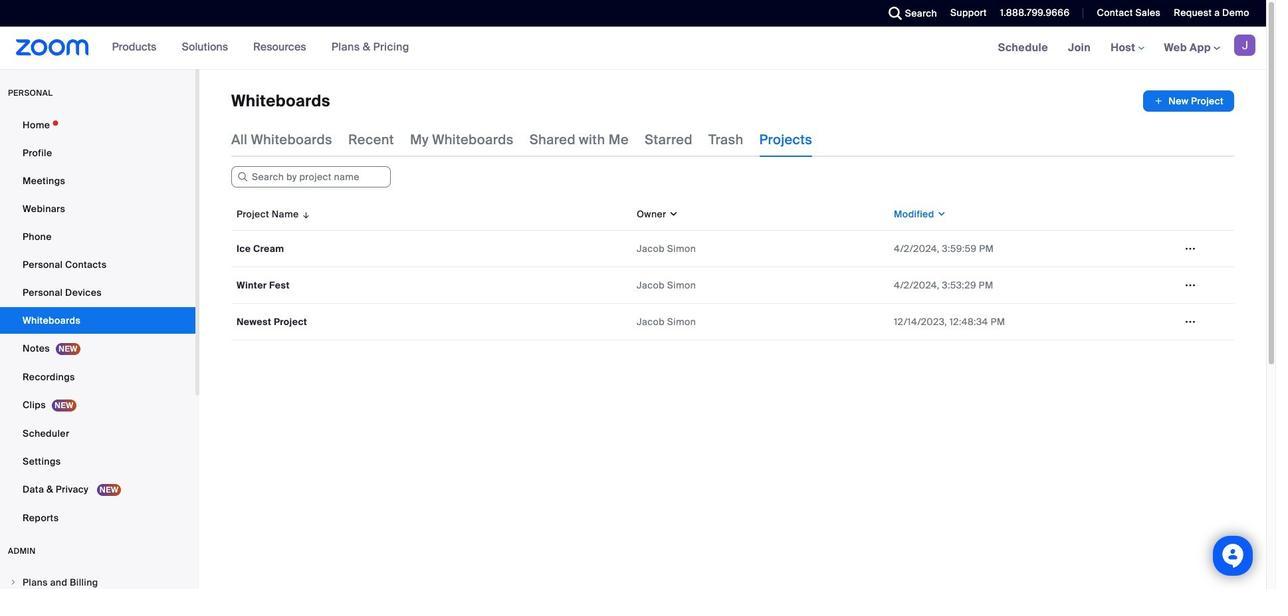 Task type: describe. For each thing, give the bounding box(es) containing it.
add image
[[1155, 94, 1164, 108]]

arrow down image
[[299, 206, 311, 222]]

zoom logo image
[[16, 39, 89, 56]]

meetings navigation
[[989, 27, 1267, 70]]

3 edit project image from the top
[[1180, 316, 1202, 328]]

down image
[[935, 207, 947, 221]]

profile picture image
[[1235, 35, 1256, 56]]

tabs of all whiteboard page tab list
[[231, 122, 813, 157]]



Task type: locate. For each thing, give the bounding box(es) containing it.
down image
[[667, 207, 679, 221]]

menu item
[[0, 570, 196, 589]]

2 edit project image from the top
[[1180, 279, 1202, 291]]

2 vertical spatial edit project image
[[1180, 316, 1202, 328]]

right image
[[9, 579, 17, 587]]

product information navigation
[[102, 27, 420, 69]]

0 vertical spatial edit project image
[[1180, 243, 1202, 255]]

Search text field
[[231, 166, 391, 188]]

banner
[[0, 27, 1267, 70]]

1 edit project image from the top
[[1180, 243, 1202, 255]]

application
[[231, 198, 1245, 350]]

personal menu menu
[[0, 112, 196, 533]]

1 vertical spatial edit project image
[[1180, 279, 1202, 291]]

edit project image
[[1180, 243, 1202, 255], [1180, 279, 1202, 291], [1180, 316, 1202, 328]]



Task type: vqa. For each thing, say whether or not it's contained in the screenshot.
2nd edit project icon from the bottom
yes



